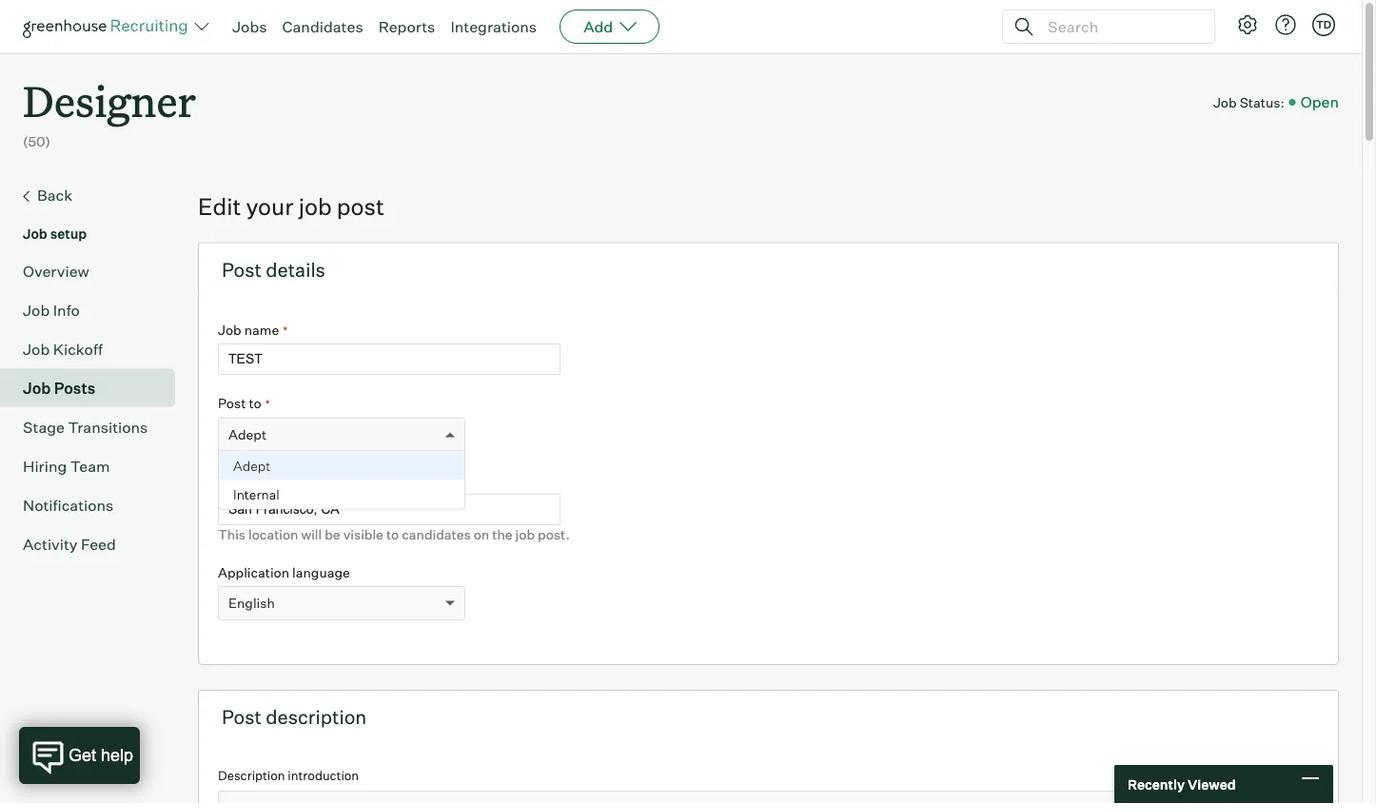 Task type: locate. For each thing, give the bounding box(es) containing it.
job left posts
[[23, 378, 51, 398]]

overview
[[23, 261, 89, 280]]

to
[[249, 395, 261, 412], [386, 526, 399, 543]]

location
[[248, 526, 298, 543]]

application
[[218, 564, 289, 581]]

activity feed link
[[23, 533, 168, 555]]

job for job name
[[218, 321, 241, 338]]

jobs
[[232, 17, 267, 36]]

integrations link
[[451, 17, 537, 36]]

job left setup
[[23, 225, 47, 242]]

1 vertical spatial to
[[386, 526, 399, 543]]

status:
[[1240, 94, 1285, 110]]

jobs link
[[232, 17, 267, 36]]

adept up internal
[[233, 457, 271, 474]]

post left details in the top of the page
[[222, 258, 262, 281]]

setup
[[50, 225, 87, 242]]

to right visible
[[386, 526, 399, 543]]

job status:
[[1213, 94, 1285, 110]]

job left info on the top of the page
[[23, 300, 50, 319]]

0 vertical spatial adept option
[[228, 426, 267, 443]]

hiring
[[23, 457, 67, 476]]

reports
[[378, 17, 435, 36]]

the
[[492, 526, 513, 543]]

adept down the "post to"
[[228, 426, 267, 443]]

english
[[228, 595, 275, 612]]

None text field
[[218, 344, 561, 375], [218, 494, 561, 526], [218, 344, 561, 375], [218, 494, 561, 526]]

recently viewed
[[1128, 776, 1236, 793]]

edit your job post
[[198, 192, 384, 221]]

will
[[301, 526, 322, 543]]

1 horizontal spatial to
[[386, 526, 399, 543]]

adept option
[[228, 426, 267, 443], [219, 452, 464, 480]]

to down job name
[[249, 395, 261, 412]]

0 vertical spatial post
[[222, 258, 262, 281]]

posts
[[54, 378, 95, 398]]

this
[[218, 526, 246, 543]]

your
[[246, 192, 294, 221]]

post
[[337, 192, 384, 221]]

job kickoff link
[[23, 338, 168, 360]]

1 vertical spatial post
[[218, 395, 246, 412]]

recently
[[1128, 776, 1185, 793]]

1 vertical spatial adept
[[233, 457, 271, 474]]

name
[[244, 321, 279, 338]]

2 vertical spatial post
[[222, 705, 262, 729]]

hiring team link
[[23, 455, 168, 477]]

activity
[[23, 535, 78, 554]]

post
[[222, 258, 262, 281], [218, 395, 246, 412], [222, 705, 262, 729]]

designer
[[23, 72, 196, 128]]

job for job setup
[[23, 225, 47, 242]]

job left kickoff
[[23, 339, 50, 358]]

job
[[1213, 94, 1237, 110], [23, 225, 47, 242], [23, 300, 50, 319], [218, 321, 241, 338], [23, 339, 50, 358], [23, 378, 51, 398]]

post.
[[538, 526, 570, 543]]

post up description
[[222, 705, 262, 729]]

stage transitions link
[[23, 416, 168, 438]]

back link
[[23, 183, 168, 208]]

1 vertical spatial job
[[515, 526, 535, 543]]

Search text field
[[1043, 13, 1197, 40]]

job name
[[218, 321, 279, 338]]

job right your
[[299, 192, 332, 221]]

job
[[299, 192, 332, 221], [515, 526, 535, 543]]

adept option up be on the bottom of the page
[[219, 452, 464, 480]]

info
[[53, 300, 80, 319]]

candidates link
[[282, 17, 363, 36]]

add button
[[560, 10, 660, 44]]

location
[[218, 472, 272, 488]]

transitions
[[68, 417, 148, 437]]

job for job kickoff
[[23, 339, 50, 358]]

td button
[[1312, 13, 1335, 36]]

job left name
[[218, 321, 241, 338]]

candidates
[[402, 526, 471, 543]]

adept option down the "post to"
[[228, 426, 267, 443]]

job kickoff
[[23, 339, 103, 358]]

edit
[[198, 192, 241, 221]]

job posts
[[23, 378, 95, 398]]

description
[[218, 768, 285, 783]]

hiring team
[[23, 457, 110, 476]]

add
[[584, 17, 613, 36]]

list box containing adept
[[219, 452, 464, 509]]

job left status:
[[1213, 94, 1237, 110]]

post to
[[218, 395, 261, 412]]

0 horizontal spatial job
[[299, 192, 332, 221]]

job right the the
[[515, 526, 535, 543]]

None field
[[228, 418, 233, 451]]

1 horizontal spatial job
[[515, 526, 535, 543]]

internal
[[233, 486, 280, 503]]

list box
[[219, 452, 464, 509]]

0 horizontal spatial to
[[249, 395, 261, 412]]

job posts link
[[23, 377, 168, 399]]

introduction
[[288, 768, 359, 783]]

post down job name
[[218, 395, 246, 412]]

kickoff
[[53, 339, 103, 358]]

job info link
[[23, 299, 168, 321]]

adept
[[228, 426, 267, 443], [233, 457, 271, 474]]

feed
[[81, 535, 116, 554]]

viewed
[[1188, 776, 1236, 793]]



Task type: describe. For each thing, give the bounding box(es) containing it.
post description
[[222, 705, 367, 729]]

job for job info
[[23, 300, 50, 319]]

internal option
[[219, 480, 464, 509]]

open
[[1301, 92, 1339, 111]]

reports link
[[378, 17, 435, 36]]

job info
[[23, 300, 80, 319]]

details
[[266, 258, 325, 281]]

designer link
[[23, 53, 196, 132]]

integrations
[[451, 17, 537, 36]]

application language
[[218, 564, 350, 581]]

team
[[70, 457, 110, 476]]

(50)
[[23, 133, 50, 150]]

td
[[1316, 18, 1332, 31]]

stage
[[23, 417, 65, 437]]

post for post to
[[218, 395, 246, 412]]

activity feed
[[23, 535, 116, 554]]

candidates
[[282, 17, 363, 36]]

description introduction
[[218, 768, 359, 783]]

1 vertical spatial adept option
[[219, 452, 464, 480]]

job for job posts
[[23, 378, 51, 398]]

post details
[[222, 258, 325, 281]]

configure image
[[1236, 13, 1259, 36]]

visible
[[343, 526, 383, 543]]

post for post details
[[222, 258, 262, 281]]

this location will be visible to candidates on the job post.
[[218, 526, 570, 543]]

english option
[[228, 595, 275, 612]]

on
[[474, 526, 489, 543]]

0 vertical spatial adept
[[228, 426, 267, 443]]

job setup
[[23, 225, 87, 242]]

notifications link
[[23, 494, 168, 516]]

td button
[[1309, 10, 1339, 40]]

overview link
[[23, 260, 168, 282]]

greenhouse recruiting image
[[23, 15, 194, 38]]

language
[[292, 564, 350, 581]]

back
[[37, 185, 72, 204]]

0 vertical spatial job
[[299, 192, 332, 221]]

job for job status:
[[1213, 94, 1237, 110]]

post for post description
[[222, 705, 262, 729]]

notifications
[[23, 496, 114, 515]]

description
[[266, 705, 367, 729]]

0 vertical spatial to
[[249, 395, 261, 412]]

stage transitions
[[23, 417, 148, 437]]

be
[[325, 526, 340, 543]]

designer (50)
[[23, 72, 196, 150]]



Task type: vqa. For each thing, say whether or not it's contained in the screenshot.
Email in the button
no



